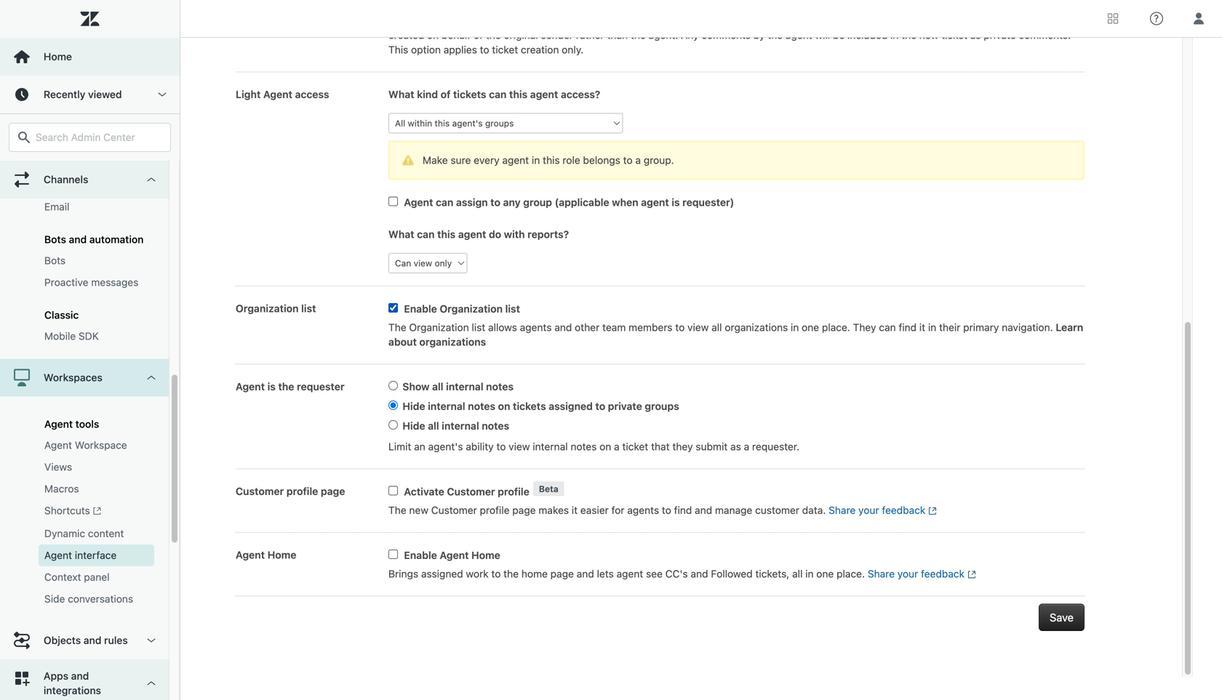 Task type: locate. For each thing, give the bounding box(es) containing it.
None search field
[[1, 123, 178, 152]]

email
[[44, 201, 70, 213]]

0 vertical spatial talk
[[44, 158, 64, 170]]

automation
[[89, 234, 144, 246]]

channels
[[44, 174, 88, 186]]

email element
[[44, 200, 70, 214]]

mobile sdk element
[[44, 329, 99, 344]]

and inside apps and integrations
[[71, 670, 89, 683]]

talk up channels
[[44, 158, 64, 170]]

2 vertical spatial agent
[[44, 550, 72, 562]]

panel
[[84, 572, 110, 584]]

none search field inside the primary element
[[1, 123, 178, 152]]

2 agent from the top
[[44, 440, 72, 452]]

channels button
[[0, 161, 169, 199]]

3 agent from the top
[[44, 550, 72, 562]]

dynamic content element
[[44, 527, 124, 541]]

views
[[44, 461, 72, 473]]

content
[[88, 528, 124, 540]]

side conversations link
[[39, 589, 154, 610]]

channels group
[[0, 17, 169, 359]]

agent workspace element
[[44, 438, 127, 453]]

tools
[[76, 418, 99, 430]]

1 talk from the top
[[44, 158, 64, 170]]

agent up views
[[44, 440, 72, 452]]

tree item containing talk and email
[[0, 0, 169, 359]]

talk up email
[[44, 179, 63, 191]]

interface
[[75, 550, 117, 562]]

side
[[44, 593, 65, 605]]

talk
[[44, 158, 64, 170], [44, 179, 63, 191]]

1 agent from the top
[[44, 418, 73, 430]]

1 tree item from the top
[[0, 0, 169, 359]]

and for objects
[[84, 635, 101, 647]]

macros link
[[39, 479, 154, 500]]

1 vertical spatial bots
[[44, 255, 66, 267]]

2 bots from the top
[[44, 255, 66, 267]]

views element
[[44, 460, 72, 475]]

workspaces button
[[0, 359, 169, 397]]

tree item
[[0, 0, 169, 359], [0, 359, 169, 622]]

agent for agent tools
[[44, 418, 73, 430]]

zendesk products image
[[1108, 13, 1119, 24]]

1 bots from the top
[[44, 234, 66, 246]]

talk and email element
[[44, 158, 113, 170]]

agent left tools
[[44, 418, 73, 430]]

bots for bots
[[44, 255, 66, 267]]

talk and email
[[44, 158, 113, 170]]

bots for bots and automation
[[44, 234, 66, 246]]

recently
[[44, 88, 85, 100]]

talk link
[[39, 174, 154, 196]]

and up integrations
[[71, 670, 89, 683]]

and
[[66, 158, 84, 170], [69, 234, 87, 246], [84, 635, 101, 647], [71, 670, 89, 683]]

proactive messages link
[[39, 272, 154, 294]]

messages
[[91, 277, 139, 289]]

integrations
[[44, 685, 101, 697]]

and up bots link
[[69, 234, 87, 246]]

macros
[[44, 483, 79, 495]]

2 talk from the top
[[44, 179, 63, 191]]

context panel
[[44, 572, 110, 584]]

and up channels
[[66, 158, 84, 170]]

shortcuts link
[[39, 500, 154, 523]]

agent for agent workspace
[[44, 440, 72, 452]]

dynamic content link
[[39, 523, 154, 545]]

0 vertical spatial bots
[[44, 234, 66, 246]]

agent up context
[[44, 550, 72, 562]]

and left rules at the bottom left of the page
[[84, 635, 101, 647]]

agent interface element
[[44, 549, 117, 563]]

1 vertical spatial agent
[[44, 440, 72, 452]]

bots up proactive
[[44, 255, 66, 267]]

bots
[[44, 234, 66, 246], [44, 255, 66, 267]]

tree
[[0, 0, 180, 701]]

1 vertical spatial talk
[[44, 179, 63, 191]]

bots inside bots link
[[44, 255, 66, 267]]

mobile
[[44, 330, 76, 342]]

sdk
[[79, 330, 99, 342]]

agent workspace
[[44, 440, 127, 452]]

dynamic content
[[44, 528, 124, 540]]

viewed
[[88, 88, 122, 100]]

2 tree item from the top
[[0, 359, 169, 622]]

agent tools
[[44, 418, 99, 430]]

rules
[[104, 635, 128, 647]]

bots link
[[39, 250, 154, 272]]

workspace
[[75, 440, 127, 452]]

side conversations
[[44, 593, 133, 605]]

apps and integrations
[[44, 670, 101, 697]]

agent
[[44, 418, 73, 430], [44, 440, 72, 452], [44, 550, 72, 562]]

proactive
[[44, 277, 88, 289]]

apps and integrations button
[[0, 660, 169, 701]]

agent interface link
[[39, 545, 154, 567]]

0 vertical spatial agent
[[44, 418, 73, 430]]

bots up bots element
[[44, 234, 66, 246]]

classic element
[[44, 309, 79, 321]]



Task type: vqa. For each thing, say whether or not it's contained in the screenshot.
evaluating
no



Task type: describe. For each thing, give the bounding box(es) containing it.
bots element
[[44, 254, 66, 268]]

talk element
[[44, 178, 63, 192]]

home button
[[0, 38, 180, 76]]

and for bots
[[69, 234, 87, 246]]

email
[[87, 158, 113, 170]]

Search Admin Center field
[[36, 131, 162, 144]]

shortcuts element
[[44, 504, 102, 519]]

user menu image
[[1190, 9, 1209, 28]]

side conversations element
[[44, 592, 133, 607]]

objects and rules button
[[0, 622, 169, 660]]

tree containing talk and email
[[0, 0, 180, 701]]

context panel element
[[44, 570, 110, 585]]

context
[[44, 572, 81, 584]]

email link
[[39, 196, 154, 218]]

objects
[[44, 635, 81, 647]]

shortcuts
[[44, 505, 90, 517]]

home
[[44, 51, 72, 63]]

classic
[[44, 309, 79, 321]]

and for talk
[[66, 158, 84, 170]]

bots and automation
[[44, 234, 144, 246]]

context panel link
[[39, 567, 154, 589]]

talk for talk and email
[[44, 158, 64, 170]]

agent for agent interface
[[44, 550, 72, 562]]

mobile sdk link
[[39, 326, 154, 348]]

proactive messages element
[[44, 275, 139, 290]]

macros element
[[44, 482, 79, 497]]

primary element
[[0, 0, 180, 701]]

help image
[[1151, 12, 1164, 25]]

views link
[[39, 457, 154, 479]]

recently viewed
[[44, 88, 122, 100]]

agent interface
[[44, 550, 117, 562]]

talk for talk
[[44, 179, 63, 191]]

mobile sdk
[[44, 330, 99, 342]]

dynamic
[[44, 528, 85, 540]]

proactive messages
[[44, 277, 139, 289]]

apps
[[44, 670, 68, 683]]

bots and automation element
[[44, 234, 144, 246]]

and for apps
[[71, 670, 89, 683]]

agent workspace link
[[39, 435, 154, 457]]

workspaces
[[44, 372, 103, 384]]

agent tools element
[[44, 418, 99, 430]]

conversations
[[68, 593, 133, 605]]

workspaces group
[[0, 397, 169, 622]]

recently viewed button
[[0, 76, 180, 114]]

tree item containing workspaces
[[0, 359, 169, 622]]

objects and rules
[[44, 635, 128, 647]]



